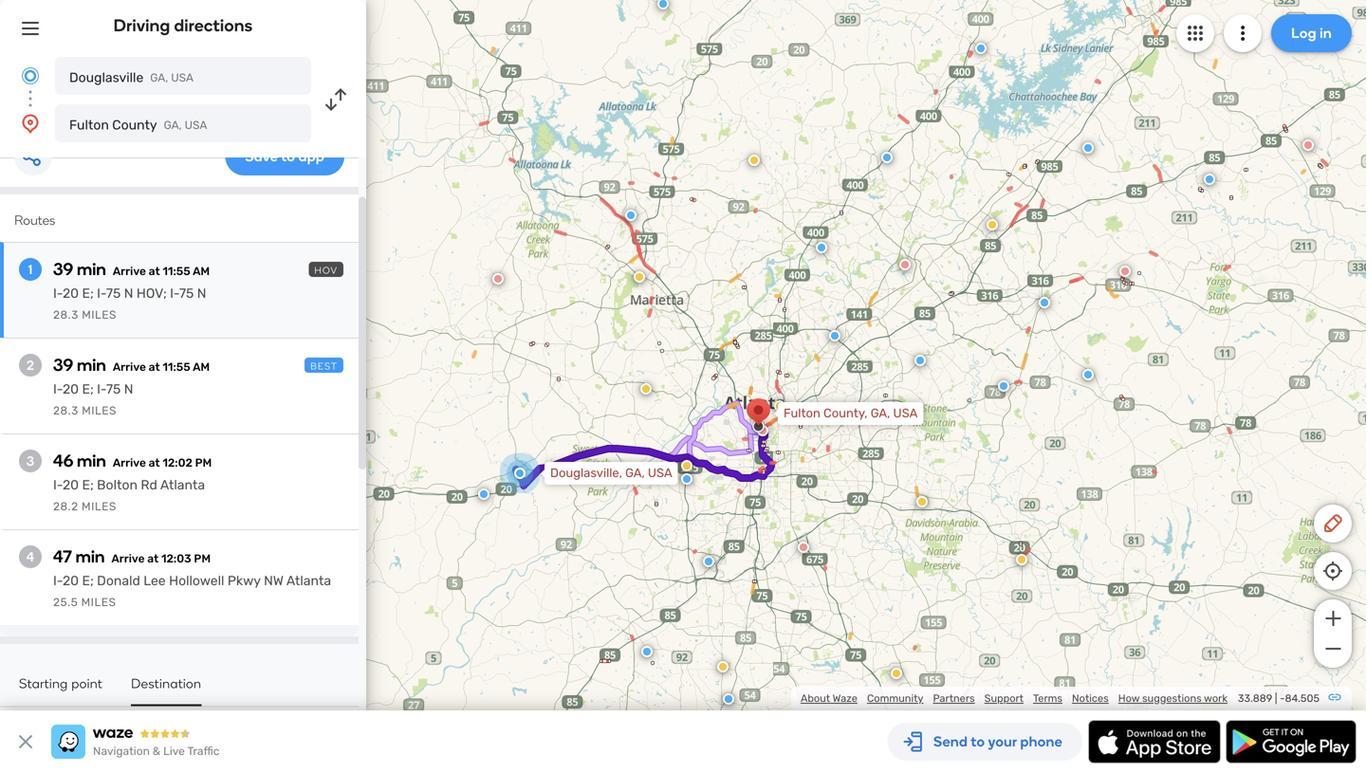 Task type: describe. For each thing, give the bounding box(es) containing it.
hollowell
[[169, 573, 224, 589]]

39 for 1
[[53, 259, 73, 279]]

starting point button
[[19, 676, 103, 705]]

at for 4
[[147, 552, 159, 566]]

fulton county, ga, usa
[[784, 406, 918, 421]]

n for 2
[[124, 381, 133, 397]]

1
[[28, 261, 33, 278]]

lee
[[144, 573, 166, 589]]

i-20 e; bolton rd atlanta 28.2 miles
[[53, 477, 205, 513]]

arrive for 4
[[111, 552, 145, 566]]

terms link
[[1033, 692, 1063, 705]]

84.505
[[1285, 692, 1320, 705]]

20 for 1
[[63, 286, 79, 301]]

0 vertical spatial road closed image
[[1303, 140, 1314, 151]]

46
[[53, 451, 73, 471]]

min for 2
[[77, 355, 106, 375]]

arrive for 2
[[113, 361, 146, 374]]

hov
[[314, 265, 338, 276]]

support
[[985, 692, 1024, 705]]

33.889 | -84.505
[[1238, 692, 1320, 705]]

arrive for 1
[[113, 265, 146, 278]]

pkwy
[[228, 573, 261, 589]]

suggestions
[[1143, 692, 1202, 705]]

i- inside i-20 e; donald lee hollowell pkwy nw atlanta 25.5 miles
[[53, 573, 63, 589]]

navigation
[[93, 745, 150, 758]]

about waze link
[[801, 692, 858, 705]]

point
[[71, 676, 103, 692]]

47
[[53, 547, 72, 567]]

n right hov;
[[197, 286, 206, 301]]

e; for 2
[[82, 381, 94, 397]]

n for 1
[[124, 286, 133, 301]]

am for 2
[[193, 361, 210, 374]]

ga, right county,
[[871, 406, 890, 421]]

rd
[[141, 477, 157, 493]]

33.889
[[1238, 692, 1273, 705]]

arrive for 3
[[113, 456, 146, 470]]

miles inside i-20 e; donald lee hollowell pkwy nw atlanta 25.5 miles
[[81, 596, 116, 609]]

0 horizontal spatial road closed image
[[493, 273, 504, 285]]

12:02
[[163, 456, 193, 470]]

best
[[310, 361, 338, 372]]

1 horizontal spatial road closed image
[[757, 425, 769, 437]]

community link
[[867, 692, 924, 705]]

douglasville
[[69, 70, 144, 85]]

bolton
[[97, 477, 138, 493]]

usa right county,
[[893, 406, 918, 421]]

destination button
[[131, 676, 201, 707]]

28.3 inside i-20 e; i-75 n 28.3 miles
[[53, 404, 79, 418]]

i-20 e; i-75 n hov; i-75 n 28.3 miles
[[53, 286, 206, 322]]

4
[[26, 549, 34, 565]]

2 horizontal spatial road closed image
[[1120, 266, 1131, 277]]

location image
[[19, 112, 42, 135]]

75 right hov;
[[179, 286, 194, 301]]

20 for 4
[[63, 573, 79, 589]]

i-20 e; donald lee hollowell pkwy nw atlanta 25.5 miles
[[53, 573, 331, 609]]

community
[[867, 692, 924, 705]]

&
[[153, 745, 161, 758]]

county
[[112, 117, 157, 133]]

support link
[[985, 692, 1024, 705]]

ga, inside fulton county ga, usa
[[164, 119, 182, 132]]

0 horizontal spatial road closed image
[[798, 542, 809, 553]]

12:03
[[161, 552, 191, 566]]

fulton for county,
[[784, 406, 821, 421]]

zoom in image
[[1321, 607, 1345, 630]]

hov;
[[137, 286, 167, 301]]

about waze community partners support terms notices how suggestions work
[[801, 692, 1228, 705]]

starting
[[19, 676, 68, 692]]

directions
[[174, 15, 253, 36]]

how
[[1119, 692, 1140, 705]]

miles inside i-20 e; i-75 n 28.3 miles
[[82, 404, 117, 418]]

fulton county ga, usa
[[69, 117, 207, 133]]

x image
[[14, 731, 37, 754]]

ga, right douglasville,
[[625, 466, 645, 481]]

nw
[[264, 573, 284, 589]]

e; for 1
[[82, 286, 94, 301]]

usa inside fulton county ga, usa
[[185, 119, 207, 132]]

at for 1
[[149, 265, 160, 278]]

douglasville, ga, usa
[[550, 466, 673, 481]]

28.3 inside i-20 e; i-75 n hov; i-75 n 28.3 miles
[[53, 308, 79, 322]]

e; for 3
[[82, 477, 94, 493]]

notices
[[1072, 692, 1109, 705]]

miles inside i-20 e; bolton rd atlanta 28.2 miles
[[82, 500, 117, 513]]

notices link
[[1072, 692, 1109, 705]]

-
[[1280, 692, 1285, 705]]

partners
[[933, 692, 975, 705]]



Task type: vqa. For each thing, say whether or not it's contained in the screenshot.
San to the middle
no



Task type: locate. For each thing, give the bounding box(es) containing it.
usa right county
[[185, 119, 207, 132]]

20 for 3
[[63, 477, 79, 493]]

1 39 from the top
[[53, 259, 73, 279]]

min for 3
[[77, 451, 106, 471]]

e; left bolton
[[82, 477, 94, 493]]

i- up 28.2
[[53, 477, 63, 493]]

n inside i-20 e; i-75 n 28.3 miles
[[124, 381, 133, 397]]

2 20 from the top
[[63, 381, 79, 397]]

pencil image
[[1322, 512, 1345, 535]]

e; left donald
[[82, 573, 94, 589]]

1 11:55 from the top
[[163, 265, 190, 278]]

at up hov;
[[149, 265, 160, 278]]

donald
[[97, 573, 140, 589]]

1 28.3 from the top
[[53, 308, 79, 322]]

driving directions
[[113, 15, 253, 36]]

work
[[1204, 692, 1228, 705]]

2 vertical spatial road closed image
[[798, 542, 809, 553]]

2 39 from the top
[[53, 355, 73, 375]]

28.3 up i-20 e; i-75 n 28.3 miles
[[53, 308, 79, 322]]

|
[[1275, 692, 1278, 705]]

11:55 for 2
[[163, 361, 190, 374]]

28.2
[[53, 500, 78, 513]]

at
[[149, 265, 160, 278], [149, 361, 160, 374], [149, 456, 160, 470], [147, 552, 159, 566]]

3
[[26, 453, 34, 469]]

e;
[[82, 286, 94, 301], [82, 381, 94, 397], [82, 477, 94, 493], [82, 573, 94, 589]]

4 e; from the top
[[82, 573, 94, 589]]

0 vertical spatial fulton
[[69, 117, 109, 133]]

i- left hov;
[[97, 286, 106, 301]]

zoom out image
[[1321, 638, 1345, 661]]

waze
[[833, 692, 858, 705]]

39 min arrive at 11:55 am up i-20 e; i-75 n 28.3 miles
[[53, 355, 210, 375]]

atlanta right nw
[[286, 573, 331, 589]]

arrive up bolton
[[113, 456, 146, 470]]

e; inside i-20 e; i-75 n 28.3 miles
[[82, 381, 94, 397]]

20 for 2
[[63, 381, 79, 397]]

e; for 4
[[82, 573, 94, 589]]

traffic
[[187, 745, 220, 758]]

driving
[[113, 15, 170, 36]]

pm for 47 min
[[194, 552, 211, 566]]

fulton for county
[[69, 117, 109, 133]]

arrive up donald
[[111, 552, 145, 566]]

20 up 25.5
[[63, 573, 79, 589]]

75 for 1
[[106, 286, 121, 301]]

1 am from the top
[[193, 265, 210, 278]]

destination
[[131, 676, 201, 692]]

0 horizontal spatial atlanta
[[160, 477, 205, 493]]

20 left hov;
[[63, 286, 79, 301]]

hazard image
[[749, 155, 760, 166], [634, 271, 645, 283], [681, 460, 693, 472], [917, 496, 928, 508]]

1 39 min arrive at 11:55 am from the top
[[53, 259, 210, 279]]

1 vertical spatial 28.3
[[53, 404, 79, 418]]

am for 1
[[193, 265, 210, 278]]

road closed image
[[1303, 140, 1314, 151], [900, 259, 911, 270], [798, 542, 809, 553]]

ga, inside the douglasville ga, usa
[[150, 71, 168, 84]]

at inside 47 min arrive at 12:03 pm
[[147, 552, 159, 566]]

e; left hov;
[[82, 286, 94, 301]]

at for 3
[[149, 456, 160, 470]]

4 20 from the top
[[63, 573, 79, 589]]

at up rd
[[149, 456, 160, 470]]

0 vertical spatial atlanta
[[160, 477, 205, 493]]

fulton left county
[[69, 117, 109, 133]]

routes
[[14, 212, 55, 228]]

1 vertical spatial am
[[193, 361, 210, 374]]

miles
[[82, 308, 117, 322], [82, 404, 117, 418], [82, 500, 117, 513], [81, 596, 116, 609]]

atlanta inside i-20 e; bolton rd atlanta 28.2 miles
[[160, 477, 205, 493]]

i- up 46 min arrive at 12:02 pm
[[97, 381, 106, 397]]

road closed image
[[1120, 266, 1131, 277], [493, 273, 504, 285], [757, 425, 769, 437]]

atlanta
[[160, 477, 205, 493], [286, 573, 331, 589]]

pm inside 46 min arrive at 12:02 pm
[[195, 456, 212, 470]]

20 inside i-20 e; i-75 n hov; i-75 n 28.3 miles
[[63, 286, 79, 301]]

2 am from the top
[[193, 361, 210, 374]]

i- down routes
[[53, 286, 63, 301]]

e; inside i-20 e; bolton rd atlanta 28.2 miles
[[82, 477, 94, 493]]

75 left hov;
[[106, 286, 121, 301]]

min
[[77, 259, 106, 279], [77, 355, 106, 375], [77, 451, 106, 471], [76, 547, 105, 567]]

20 up 28.2
[[63, 477, 79, 493]]

39 min arrive at 11:55 am for 2
[[53, 355, 210, 375]]

2 11:55 from the top
[[163, 361, 190, 374]]

atlanta inside i-20 e; donald lee hollowell pkwy nw atlanta 25.5 miles
[[286, 573, 331, 589]]

hazard image
[[987, 219, 998, 231], [641, 383, 652, 395], [774, 400, 786, 412], [1016, 554, 1028, 566], [717, 661, 729, 673], [891, 668, 903, 679]]

am
[[193, 265, 210, 278], [193, 361, 210, 374]]

douglasville ga, usa
[[69, 70, 194, 85]]

n up 46 min arrive at 12:02 pm
[[124, 381, 133, 397]]

20 inside i-20 e; donald lee hollowell pkwy nw atlanta 25.5 miles
[[63, 573, 79, 589]]

39 min arrive at 11:55 am up hov;
[[53, 259, 210, 279]]

11:55 down hov;
[[163, 361, 190, 374]]

39 right the 2 at the left top
[[53, 355, 73, 375]]

ga,
[[150, 71, 168, 84], [164, 119, 182, 132], [871, 406, 890, 421], [625, 466, 645, 481]]

i- inside i-20 e; bolton rd atlanta 28.2 miles
[[53, 477, 63, 493]]

1 e; from the top
[[82, 286, 94, 301]]

1 horizontal spatial fulton
[[784, 406, 821, 421]]

1 20 from the top
[[63, 286, 79, 301]]

1 vertical spatial road closed image
[[900, 259, 911, 270]]

0 vertical spatial 11:55
[[163, 265, 190, 278]]

miles down bolton
[[82, 500, 117, 513]]

39 right 1
[[53, 259, 73, 279]]

20
[[63, 286, 79, 301], [63, 381, 79, 397], [63, 477, 79, 493], [63, 573, 79, 589]]

current location image
[[19, 65, 42, 87]]

atlanta down 12:02
[[160, 477, 205, 493]]

39
[[53, 259, 73, 279], [53, 355, 73, 375]]

at inside 46 min arrive at 12:02 pm
[[149, 456, 160, 470]]

11:55 up hov;
[[163, 265, 190, 278]]

20 up 46
[[63, 381, 79, 397]]

county,
[[824, 406, 868, 421]]

0 vertical spatial pm
[[195, 456, 212, 470]]

46 min arrive at 12:02 pm
[[53, 451, 212, 471]]

1 horizontal spatial atlanta
[[286, 573, 331, 589]]

75 up 46 min arrive at 12:02 pm
[[106, 381, 121, 397]]

arrive inside 46 min arrive at 12:02 pm
[[113, 456, 146, 470]]

arrive inside 47 min arrive at 12:03 pm
[[111, 552, 145, 566]]

miles up 46 min arrive at 12:02 pm
[[82, 404, 117, 418]]

0 vertical spatial am
[[193, 265, 210, 278]]

min for 4
[[76, 547, 105, 567]]

2
[[27, 357, 34, 373]]

i- right hov;
[[170, 286, 179, 301]]

police image
[[658, 0, 669, 9], [882, 152, 893, 163], [625, 210, 637, 221], [816, 242, 828, 253], [829, 330, 841, 342], [998, 381, 1010, 392], [478, 489, 490, 500], [703, 556, 715, 568], [642, 646, 653, 658]]

usa down driving directions
[[171, 71, 194, 84]]

miles inside i-20 e; i-75 n hov; i-75 n 28.3 miles
[[82, 308, 117, 322]]

n left hov;
[[124, 286, 133, 301]]

11:55 for 1
[[163, 265, 190, 278]]

min for 1
[[77, 259, 106, 279]]

navigation & live traffic
[[93, 745, 220, 758]]

ga, up fulton county ga, usa
[[150, 71, 168, 84]]

25.5
[[53, 596, 78, 609]]

usa right douglasville,
[[648, 466, 673, 481]]

arrive up hov;
[[113, 265, 146, 278]]

min right 47
[[76, 547, 105, 567]]

20 inside i-20 e; i-75 n 28.3 miles
[[63, 381, 79, 397]]

i- up 46
[[53, 381, 63, 397]]

39 min arrive at 11:55 am for 1
[[53, 259, 210, 279]]

at down i-20 e; i-75 n hov; i-75 n 28.3 miles
[[149, 361, 160, 374]]

min up i-20 e; i-75 n hov; i-75 n 28.3 miles
[[77, 259, 106, 279]]

miles up i-20 e; i-75 n 28.3 miles
[[82, 308, 117, 322]]

at up lee
[[147, 552, 159, 566]]

0 vertical spatial 39
[[53, 259, 73, 279]]

20 inside i-20 e; bolton rd atlanta 28.2 miles
[[63, 477, 79, 493]]

1 vertical spatial pm
[[194, 552, 211, 566]]

2 28.3 from the top
[[53, 404, 79, 418]]

39 min arrive at 11:55 am
[[53, 259, 210, 279], [53, 355, 210, 375]]

n
[[124, 286, 133, 301], [197, 286, 206, 301], [124, 381, 133, 397]]

39 for 2
[[53, 355, 73, 375]]

about
[[801, 692, 830, 705]]

fulton left county,
[[784, 406, 821, 421]]

1 vertical spatial 39
[[53, 355, 73, 375]]

2 horizontal spatial road closed image
[[1303, 140, 1314, 151]]

usa inside the douglasville ga, usa
[[171, 71, 194, 84]]

partners link
[[933, 692, 975, 705]]

75 inside i-20 e; i-75 n 28.3 miles
[[106, 381, 121, 397]]

1 vertical spatial 39 min arrive at 11:55 am
[[53, 355, 210, 375]]

pm
[[195, 456, 212, 470], [194, 552, 211, 566]]

pm up hollowell
[[194, 552, 211, 566]]

0 vertical spatial 39 min arrive at 11:55 am
[[53, 259, 210, 279]]

min right 46
[[77, 451, 106, 471]]

75
[[106, 286, 121, 301], [179, 286, 194, 301], [106, 381, 121, 397]]

pm inside 47 min arrive at 12:03 pm
[[194, 552, 211, 566]]

pm right 12:02
[[195, 456, 212, 470]]

28.3 up 46
[[53, 404, 79, 418]]

28.3
[[53, 308, 79, 322], [53, 404, 79, 418]]

11:55
[[163, 265, 190, 278], [163, 361, 190, 374]]

pm for 46 min
[[195, 456, 212, 470]]

i-
[[53, 286, 63, 301], [97, 286, 106, 301], [170, 286, 179, 301], [53, 381, 63, 397], [97, 381, 106, 397], [53, 477, 63, 493], [53, 573, 63, 589]]

at for 2
[[149, 361, 160, 374]]

3 20 from the top
[[63, 477, 79, 493]]

i-20 e; i-75 n 28.3 miles
[[53, 381, 133, 418]]

link image
[[1328, 690, 1343, 705]]

3 e; from the top
[[82, 477, 94, 493]]

police image
[[976, 43, 987, 54], [1083, 142, 1094, 154], [1204, 174, 1216, 185], [1039, 297, 1051, 308], [915, 355, 926, 366], [1083, 369, 1094, 381], [723, 694, 735, 705]]

0 horizontal spatial fulton
[[69, 117, 109, 133]]

2 39 min arrive at 11:55 am from the top
[[53, 355, 210, 375]]

arrive
[[113, 265, 146, 278], [113, 361, 146, 374], [113, 456, 146, 470], [111, 552, 145, 566]]

e; up 46 min arrive at 12:02 pm
[[82, 381, 94, 397]]

1 vertical spatial fulton
[[784, 406, 821, 421]]

usa
[[171, 71, 194, 84], [185, 119, 207, 132], [893, 406, 918, 421], [648, 466, 673, 481]]

how suggestions work link
[[1119, 692, 1228, 705]]

47 min arrive at 12:03 pm
[[53, 547, 211, 567]]

0 vertical spatial 28.3
[[53, 308, 79, 322]]

e; inside i-20 e; i-75 n hov; i-75 n 28.3 miles
[[82, 286, 94, 301]]

75 for 2
[[106, 381, 121, 397]]

miles down donald
[[81, 596, 116, 609]]

terms
[[1033, 692, 1063, 705]]

douglasville,
[[550, 466, 622, 481]]

1 vertical spatial atlanta
[[286, 573, 331, 589]]

ga, right county
[[164, 119, 182, 132]]

1 horizontal spatial road closed image
[[900, 259, 911, 270]]

arrive up i-20 e; i-75 n 28.3 miles
[[113, 361, 146, 374]]

fulton
[[69, 117, 109, 133], [784, 406, 821, 421]]

1 vertical spatial 11:55
[[163, 361, 190, 374]]

starting point
[[19, 676, 103, 692]]

i- up 25.5
[[53, 573, 63, 589]]

2 e; from the top
[[82, 381, 94, 397]]

live
[[163, 745, 185, 758]]

min up i-20 e; i-75 n 28.3 miles
[[77, 355, 106, 375]]

e; inside i-20 e; donald lee hollowell pkwy nw atlanta 25.5 miles
[[82, 573, 94, 589]]



